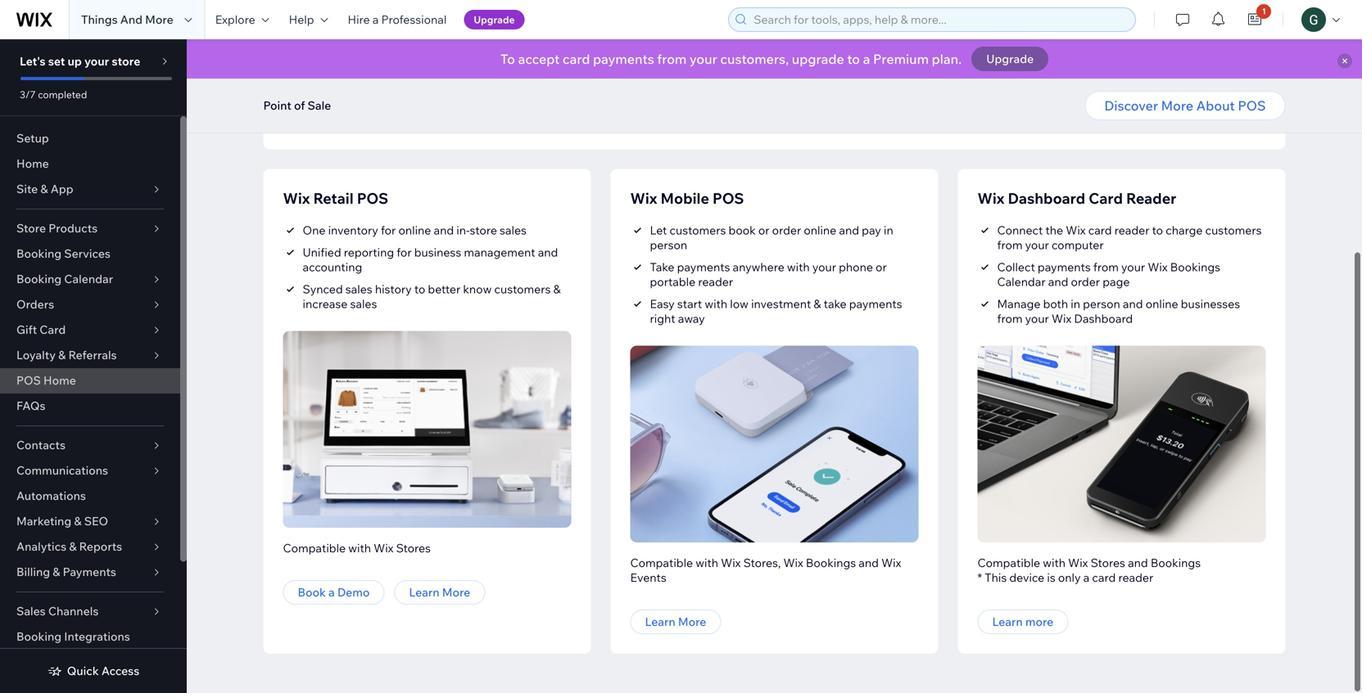 Task type: locate. For each thing, give the bounding box(es) containing it.
connect inside connect the wix card reader to charge customers from your computer collect payments from your wix bookings calendar and order page manage both in person and online businesses from your wix dashboard
[[998, 223, 1043, 238]]

store
[[112, 54, 140, 68], [470, 223, 497, 238]]

1 vertical spatial learn more
[[645, 615, 707, 630]]

1 horizontal spatial or
[[759, 223, 770, 238]]

for left business
[[397, 245, 412, 260]]

order inside let customers book or order online and pay in person take payments anywhere with your phone or portable reader easy start with low investment & take payments right away
[[772, 223, 801, 238]]

payments up the portable
[[677, 260, 730, 274]]

reader
[[1127, 189, 1177, 208]]

1 horizontal spatial learn more
[[645, 615, 707, 630]]

1 horizontal spatial upgrade
[[987, 52, 1034, 66]]

online up business
[[399, 223, 431, 238]]

faqs
[[16, 399, 46, 413]]

3/7
[[20, 88, 36, 101]]

professional
[[381, 12, 447, 27]]

home down setup
[[16, 156, 49, 171]]

analytics & reports button
[[0, 535, 180, 560]]

payments down computer
[[1038, 260, 1091, 274]]

this
[[985, 571, 1007, 586]]

1 horizontal spatial upgrade button
[[972, 47, 1049, 71]]

booking up orders
[[16, 272, 62, 286]]

1 horizontal spatial store
[[470, 223, 497, 238]]

calendar
[[64, 272, 113, 286], [998, 275, 1046, 289]]

and inside compatible with wix stores, wix bookings and wix events
[[859, 556, 879, 571]]

card
[[1089, 189, 1123, 208], [40, 323, 66, 337]]

learn right demo
[[409, 586, 440, 600]]

1 booking from the top
[[16, 247, 62, 261]]

upgrade
[[792, 51, 845, 67]]

book a demo
[[298, 586, 370, 600]]

0 horizontal spatial order
[[772, 223, 801, 238]]

upgrade up to
[[474, 14, 515, 26]]

0 vertical spatial stores
[[396, 542, 431, 556]]

compatible with wix stores and bookings * this device is only a card reader
[[978, 556, 1201, 586]]

& right know
[[554, 282, 561, 297]]

or right mobile
[[594, 101, 607, 118]]

compatible up events
[[630, 556, 693, 571]]

0 vertical spatial connect
[[325, 101, 378, 118]]

& for seo
[[74, 515, 82, 529]]

1 horizontal spatial compatible
[[630, 556, 693, 571]]

booking inside dropdown button
[[16, 272, 62, 286]]

calendar down booking services link
[[64, 272, 113, 286]]

2 vertical spatial or
[[876, 260, 887, 274]]

app
[[51, 182, 73, 196]]

0 vertical spatial dashboard
[[1008, 189, 1086, 208]]

& right site
[[40, 182, 48, 196]]

reader inside connect the wix card reader to charge customers from your computer collect payments from your wix bookings calendar and order page manage both in person and online businesses from your wix dashboard
[[1115, 223, 1150, 238]]

customers down management on the top left of the page
[[494, 282, 551, 297]]

booking down store
[[16, 247, 62, 261]]

compatible with wix stores, wix bookings and wix events
[[630, 556, 902, 586]]

stores for card
[[1091, 556, 1126, 571]]

point of sale
[[263, 98, 331, 113]]

calendar inside dropdown button
[[64, 272, 113, 286]]

or right phone
[[876, 260, 887, 274]]

let customers book or order online and pay in person take payments anywhere with your phone or portable reader easy start with low investment & take payments right away
[[650, 223, 903, 326]]

1 horizontal spatial for
[[397, 245, 412, 260]]

0 vertical spatial store
[[112, 54, 140, 68]]

pos inside the sidebar element
[[16, 374, 41, 388]]

customers right charge
[[1206, 223, 1262, 238]]

explore
[[215, 12, 255, 27]]

with up demo
[[348, 542, 371, 556]]

the
[[1046, 223, 1064, 238]]

pos up inventory
[[357, 189, 388, 208]]

in right pay
[[884, 223, 894, 238]]

booking down sales
[[16, 630, 62, 644]]

person down 'let'
[[650, 238, 688, 252]]

site
[[16, 182, 38, 196]]

0 horizontal spatial card
[[40, 323, 66, 337]]

plan.
[[932, 51, 962, 67]]

connect left the
[[998, 223, 1043, 238]]

order right book
[[772, 223, 801, 238]]

take
[[824, 297, 847, 311]]

learn more button
[[394, 581, 485, 606], [630, 611, 721, 635]]

sale
[[308, 98, 331, 113]]

1 horizontal spatial customers
[[670, 223, 726, 238]]

0 horizontal spatial upgrade button
[[464, 10, 525, 29]]

your down the
[[1026, 238, 1049, 252]]

from
[[657, 51, 687, 67], [998, 238, 1023, 252], [1094, 260, 1119, 274], [998, 312, 1023, 326]]

2 horizontal spatial or
[[876, 260, 887, 274]]

0 horizontal spatial in
[[884, 223, 894, 238]]

0 horizontal spatial calendar
[[64, 272, 113, 286]]

to left charge
[[1153, 223, 1164, 238]]

card right the gift on the left of page
[[40, 323, 66, 337]]

to accept card payments from your customers, upgrade to a premium plan. alert
[[187, 39, 1363, 79]]

learn left "more"
[[993, 615, 1023, 630]]

person inside connect the wix card reader to charge customers from your computer collect payments from your wix bookings calendar and order page manage both in person and online businesses from your wix dashboard
[[1083, 297, 1121, 311]]

0 horizontal spatial compatible
[[283, 542, 346, 556]]

communications button
[[0, 459, 180, 484]]

& for referrals
[[58, 348, 66, 363]]

1 vertical spatial stores
[[1091, 556, 1126, 571]]

card left reader
[[1089, 189, 1123, 208]]

& right loyalty
[[58, 348, 66, 363]]

to inside connect the wix card reader to charge customers from your computer collect payments from your wix bookings calendar and order page manage both in person and online businesses from your wix dashboard
[[1153, 223, 1164, 238]]

from down manage
[[998, 312, 1023, 326]]

in inside let customers book or order online and pay in person take payments anywhere with your phone or portable reader easy start with low investment & take payments right away
[[884, 223, 894, 238]]

1 horizontal spatial online
[[804, 223, 837, 238]]

2 horizontal spatial customers
[[1206, 223, 1262, 238]]

upgrade button inside to accept card payments from your customers, upgrade to a premium plan. alert
[[972, 47, 1049, 71]]

payments inside connect the wix card reader to charge customers from your computer collect payments from your wix bookings calendar and order page manage both in person and online businesses from your wix dashboard
[[1038, 260, 1091, 274]]

point
[[263, 98, 292, 113]]

1 vertical spatial learn more button
[[630, 611, 721, 635]]

with up is
[[1043, 556, 1066, 571]]

1 horizontal spatial in
[[1071, 297, 1081, 311]]

pos right dashboard
[[679, 101, 707, 118]]

person down page
[[1083, 297, 1121, 311]]

wix inside compatible with wix stores and bookings * this device is only a card reader
[[1069, 556, 1088, 571]]

for
[[381, 223, 396, 238], [397, 245, 412, 260]]

access
[[101, 664, 139, 679]]

2 horizontal spatial online
[[1146, 297, 1179, 311]]

your inside let customers book or order online and pay in person take payments anywhere with your phone or portable reader easy start with low investment & take payments right away
[[813, 260, 837, 274]]

0 vertical spatial order
[[772, 223, 801, 238]]

compatible up book
[[283, 542, 346, 556]]

your up page
[[1122, 260, 1146, 274]]

0 vertical spatial for
[[381, 223, 396, 238]]

help button
[[279, 0, 338, 39]]

calendar down the collect at the right of the page
[[998, 275, 1046, 289]]

1 vertical spatial dashboard
[[1074, 312, 1133, 326]]

0 horizontal spatial stores
[[396, 542, 431, 556]]

your right 'up'
[[84, 54, 109, 68]]

to
[[500, 51, 515, 67]]

bookings for wix dashboard card reader
[[1151, 556, 1201, 571]]

for up reporting
[[381, 223, 396, 238]]

1 vertical spatial order
[[1071, 275, 1100, 289]]

upgrade button
[[464, 10, 525, 29], [972, 47, 1049, 71]]

0 vertical spatial booking
[[16, 247, 62, 261]]

pos up faqs
[[16, 374, 41, 388]]

0 vertical spatial learn more
[[409, 586, 471, 600]]

2 horizontal spatial learn
[[993, 615, 1023, 630]]

a right book
[[329, 586, 335, 600]]

home inside 'link'
[[16, 156, 49, 171]]

a right only
[[1084, 571, 1090, 586]]

book
[[298, 586, 326, 600]]

discover more about pos
[[1105, 98, 1266, 114]]

store up management on the top left of the page
[[470, 223, 497, 238]]

3/7 completed
[[20, 88, 87, 101]]

dashboard up the
[[1008, 189, 1086, 208]]

connect right .
[[325, 101, 378, 118]]

0 vertical spatial card
[[1089, 189, 1123, 208]]

things
[[81, 12, 118, 27]]

1 vertical spatial upgrade button
[[972, 47, 1049, 71]]

pos right about
[[1238, 98, 1266, 114]]

your left phone
[[813, 260, 837, 274]]

card inside connect the wix card reader to charge customers from your computer collect payments from your wix bookings calendar and order page manage both in person and online businesses from your wix dashboard
[[1089, 223, 1112, 238]]

1 horizontal spatial person
[[1083, 297, 1121, 311]]

to right upgrade
[[847, 51, 860, 67]]

referrals
[[68, 348, 117, 363]]

0 vertical spatial person
[[650, 238, 688, 252]]

premium
[[873, 51, 929, 67]]

home down loyalty & referrals
[[43, 374, 76, 388]]

device
[[1010, 571, 1045, 586]]

1 button
[[1237, 0, 1273, 39]]

take
[[650, 260, 675, 274]]

know
[[463, 282, 492, 297]]

more inside button
[[1162, 98, 1194, 114]]

learn
[[409, 586, 440, 600], [645, 615, 676, 630], [993, 615, 1023, 630]]

0 vertical spatial home
[[16, 156, 49, 171]]

sales
[[16, 605, 46, 619]]

is
[[1047, 571, 1056, 586]]

customers inside one inventory for online and in-store sales unified reporting for business management and accounting synced sales history to better know customers & increase sales
[[494, 282, 551, 297]]

a inside button
[[329, 586, 335, 600]]

your inside the sidebar element
[[84, 54, 109, 68]]

a inside alert
[[863, 51, 871, 67]]

1 horizontal spatial learn
[[645, 615, 676, 630]]

with left stores,
[[696, 556, 719, 571]]

& up billing & payments
[[69, 540, 77, 554]]

0 horizontal spatial online
[[399, 223, 431, 238]]

events
[[630, 571, 667, 586]]

with inside compatible with wix stores, wix bookings and wix events
[[696, 556, 719, 571]]

sales channels button
[[0, 600, 180, 625]]

your down manage
[[1026, 312, 1049, 326]]

customers
[[670, 223, 726, 238], [1206, 223, 1262, 238], [494, 282, 551, 297]]

person
[[650, 238, 688, 252], [1083, 297, 1121, 311]]

wix
[[283, 189, 310, 208], [630, 189, 658, 208], [978, 189, 1005, 208], [1066, 223, 1086, 238], [1148, 260, 1168, 274], [1052, 312, 1072, 326], [374, 542, 394, 556], [721, 556, 741, 571], [784, 556, 804, 571], [882, 556, 902, 571], [1069, 556, 1088, 571]]

store down things and more
[[112, 54, 140, 68]]

a right sale
[[380, 101, 388, 118]]

a right the hire
[[373, 12, 379, 27]]

0 horizontal spatial connect
[[325, 101, 378, 118]]

upgrade button up to
[[464, 10, 525, 29]]

1 vertical spatial connect
[[998, 223, 1043, 238]]

online left businesses
[[1146, 297, 1179, 311]]

1 vertical spatial store
[[470, 223, 497, 238]]

your left customers,
[[690, 51, 718, 67]]

a
[[373, 12, 379, 27], [863, 51, 871, 67], [380, 101, 388, 118], [1084, 571, 1090, 586], [329, 586, 335, 600]]

payments up dashboard
[[593, 51, 654, 67]]

1 horizontal spatial stores
[[1091, 556, 1126, 571]]

with inside compatible with wix stores and bookings * this device is only a card reader
[[1043, 556, 1066, 571]]

compatible for retail
[[283, 542, 346, 556]]

a left premium
[[863, 51, 871, 67]]

services
[[64, 247, 111, 261]]

3 .
[[299, 101, 310, 118]]

one inventory for online and in-store sales unified reporting for business management and accounting synced sales history to better know customers & increase sales
[[303, 223, 561, 311]]

order left page
[[1071, 275, 1100, 289]]

person inside let customers book or order online and pay in person take payments anywhere with your phone or portable reader easy start with low investment & take payments right away
[[650, 238, 688, 252]]

sales left history
[[346, 282, 373, 297]]

bookings inside compatible with wix stores, wix bookings and wix events
[[806, 556, 856, 571]]

hire a professional
[[348, 12, 447, 27]]

payments inside alert
[[593, 51, 654, 67]]

dashboard down page
[[1074, 312, 1133, 326]]

compatible inside compatible with wix stores, wix bookings and wix events
[[630, 556, 693, 571]]

reports
[[79, 540, 122, 554]]

connect for connect a card reader to your retail, mobile or dashboard pos
[[325, 101, 378, 118]]

site & app
[[16, 182, 73, 196]]

customers,
[[721, 51, 789, 67]]

1 vertical spatial in
[[1071, 297, 1081, 311]]

in-
[[457, 223, 470, 238]]

& right billing
[[53, 565, 60, 580]]

0 horizontal spatial person
[[650, 238, 688, 252]]

booking calendar button
[[0, 267, 180, 293]]

to left better
[[414, 282, 425, 297]]

compatible inside compatible with wix stores and bookings * this device is only a card reader
[[978, 556, 1041, 571]]

2 booking from the top
[[16, 272, 62, 286]]

loyalty & referrals
[[16, 348, 117, 363]]

3 booking from the top
[[16, 630, 62, 644]]

one
[[303, 223, 326, 238]]

0 vertical spatial or
[[594, 101, 607, 118]]

in inside connect the wix card reader to charge customers from your computer collect payments from your wix bookings calendar and order page manage both in person and online businesses from your wix dashboard
[[1071, 297, 1081, 311]]

stores inside compatible with wix stores and bookings * this device is only a card reader
[[1091, 556, 1126, 571]]

Search for tools, apps, help & more... field
[[749, 8, 1131, 31]]

learn inside button
[[993, 615, 1023, 630]]

upgrade right the plan.
[[987, 52, 1034, 66]]

0 vertical spatial learn more button
[[394, 581, 485, 606]]

1 horizontal spatial order
[[1071, 275, 1100, 289]]

in right both
[[1071, 297, 1081, 311]]

upgrade button right the plan.
[[972, 47, 1049, 71]]

compatible for mobile
[[630, 556, 693, 571]]

loyalty
[[16, 348, 56, 363]]

online
[[399, 223, 431, 238], [804, 223, 837, 238], [1146, 297, 1179, 311]]

a for book a demo
[[329, 586, 335, 600]]

0 horizontal spatial store
[[112, 54, 140, 68]]

0 vertical spatial in
[[884, 223, 894, 238]]

& left 'seo'
[[74, 515, 82, 529]]

0 horizontal spatial for
[[381, 223, 396, 238]]

2 horizontal spatial compatible
[[978, 556, 1041, 571]]

1 vertical spatial or
[[759, 223, 770, 238]]

1 horizontal spatial connect
[[998, 223, 1043, 238]]

0 horizontal spatial upgrade
[[474, 14, 515, 26]]

online inside connect the wix card reader to charge customers from your computer collect payments from your wix bookings calendar and order page manage both in person and online businesses from your wix dashboard
[[1146, 297, 1179, 311]]

online left pay
[[804, 223, 837, 238]]

reader inside compatible with wix stores and bookings * this device is only a card reader
[[1119, 571, 1154, 586]]

booking for booking integrations
[[16, 630, 62, 644]]

customers down wix mobile pos
[[670, 223, 726, 238]]

orders button
[[0, 293, 180, 318]]

2 vertical spatial booking
[[16, 630, 62, 644]]

1 vertical spatial upgrade
[[987, 52, 1034, 66]]

upgrade inside alert
[[987, 52, 1034, 66]]

0 vertical spatial upgrade
[[474, 14, 515, 26]]

1 vertical spatial person
[[1083, 297, 1121, 311]]

channels
[[48, 605, 99, 619]]

0 horizontal spatial customers
[[494, 282, 551, 297]]

loyalty & referrals button
[[0, 343, 180, 369]]

compatible up this
[[978, 556, 1041, 571]]

automations link
[[0, 484, 180, 510]]

1 vertical spatial card
[[40, 323, 66, 337]]

anywhere
[[733, 260, 785, 274]]

learn down events
[[645, 615, 676, 630]]

retail,
[[511, 101, 546, 118]]

from up dashboard
[[657, 51, 687, 67]]

or right book
[[759, 223, 770, 238]]

1 vertical spatial booking
[[16, 272, 62, 286]]

stores
[[396, 542, 431, 556], [1091, 556, 1126, 571]]

card inside dropdown button
[[40, 323, 66, 337]]

1 horizontal spatial calendar
[[998, 275, 1046, 289]]

bookings inside compatible with wix stores and bookings * this device is only a card reader
[[1151, 556, 1201, 571]]

calendar inside connect the wix card reader to charge customers from your computer collect payments from your wix bookings calendar and order page manage both in person and online businesses from your wix dashboard
[[998, 275, 1046, 289]]

online inside let customers book or order online and pay in person take payments anywhere with your phone or portable reader easy start with low investment & take payments right away
[[804, 223, 837, 238]]

setup link
[[0, 126, 180, 152]]

& left take
[[814, 297, 821, 311]]



Task type: describe. For each thing, give the bounding box(es) containing it.
gift card button
[[0, 318, 180, 343]]

store inside one inventory for online and in-store sales unified reporting for business management and accounting synced sales history to better know customers & increase sales
[[470, 223, 497, 238]]

order inside connect the wix card reader to charge customers from your computer collect payments from your wix bookings calendar and order page manage both in person and online businesses from your wix dashboard
[[1071, 275, 1100, 289]]

with left low
[[705, 297, 728, 311]]

0 vertical spatial upgrade button
[[464, 10, 525, 29]]

pos home
[[16, 374, 76, 388]]

bookings inside connect the wix card reader to charge customers from your computer collect payments from your wix bookings calendar and order page manage both in person and online businesses from your wix dashboard
[[1171, 260, 1221, 274]]

start
[[678, 297, 702, 311]]

pos inside button
[[1238, 98, 1266, 114]]

and
[[120, 12, 143, 27]]

payments right take
[[849, 297, 903, 311]]

retail
[[313, 189, 354, 208]]

with right anywhere
[[787, 260, 810, 274]]

let's
[[20, 54, 46, 68]]

demo
[[337, 586, 370, 600]]

card inside compatible with wix stores and bookings * this device is only a card reader
[[1093, 571, 1116, 586]]

portable
[[650, 275, 696, 289]]

customers inside let customers book or order online and pay in person take payments anywhere with your phone or portable reader easy start with low investment & take payments right away
[[670, 223, 726, 238]]

accounting
[[303, 260, 362, 274]]

analytics
[[16, 540, 67, 554]]

right
[[650, 312, 676, 326]]

from up the collect at the right of the page
[[998, 238, 1023, 252]]

payments
[[63, 565, 116, 580]]

1 vertical spatial home
[[43, 374, 76, 388]]

phone
[[839, 260, 873, 274]]

your inside alert
[[690, 51, 718, 67]]

booking for booking calendar
[[16, 272, 62, 286]]

a inside compatible with wix stores and bookings * this device is only a card reader
[[1084, 571, 1090, 586]]

low
[[730, 297, 749, 311]]

history
[[375, 282, 412, 297]]

both
[[1044, 297, 1069, 311]]

store
[[16, 221, 46, 236]]

with for wix dashboard card reader
[[1043, 556, 1066, 571]]

stores for pos
[[396, 542, 431, 556]]

to accept card payments from your customers, upgrade to a premium plan.
[[500, 51, 962, 67]]

better
[[428, 282, 461, 297]]

communications
[[16, 464, 108, 478]]

connect a card reader to your retail, mobile or dashboard pos
[[325, 101, 707, 118]]

1 vertical spatial for
[[397, 245, 412, 260]]

& for reports
[[69, 540, 77, 554]]

billing
[[16, 565, 50, 580]]

learn for wix dashboard card reader
[[993, 615, 1023, 630]]

sales channels
[[16, 605, 99, 619]]

page
[[1103, 275, 1130, 289]]

& for app
[[40, 182, 48, 196]]

to inside one inventory for online and in-store sales unified reporting for business management and accounting synced sales history to better know customers & increase sales
[[414, 282, 425, 297]]

gift card
[[16, 323, 66, 337]]

bookings for wix mobile pos
[[806, 556, 856, 571]]

store inside the sidebar element
[[112, 54, 140, 68]]

book a demo button
[[283, 581, 385, 606]]

wix mobile pos
[[630, 189, 744, 208]]

sidebar element
[[0, 39, 187, 694]]

0 horizontal spatial learn
[[409, 586, 440, 600]]

from up page
[[1094, 260, 1119, 274]]

store products button
[[0, 216, 180, 242]]

businesses
[[1181, 297, 1241, 311]]

things and more
[[81, 12, 173, 27]]

charge
[[1166, 223, 1203, 238]]

seo
[[84, 515, 108, 529]]

integrations
[[64, 630, 130, 644]]

3
[[299, 101, 307, 118]]

investment
[[751, 297, 811, 311]]

about
[[1197, 98, 1235, 114]]

& inside let customers book or order online and pay in person take payments anywhere with your phone or portable reader easy start with low investment & take payments right away
[[814, 297, 821, 311]]

easy
[[650, 297, 675, 311]]

and inside let customers book or order online and pay in person take payments anywhere with your phone or portable reader easy start with low investment & take payments right away
[[839, 223, 860, 238]]

hire a professional link
[[338, 0, 457, 39]]

reader inside let customers book or order online and pay in person take payments anywhere with your phone or portable reader easy start with low investment & take payments right away
[[698, 275, 733, 289]]

help
[[289, 12, 314, 27]]

*
[[978, 571, 982, 586]]

compatible for dashboard
[[978, 556, 1041, 571]]

point of sale button
[[255, 93, 339, 118]]

contacts
[[16, 438, 66, 453]]

quick
[[67, 664, 99, 679]]

inventory
[[328, 223, 378, 238]]

store products
[[16, 221, 98, 236]]

& inside one inventory for online and in-store sales unified reporting for business management and accounting synced sales history to better know customers & increase sales
[[554, 282, 561, 297]]

contacts button
[[0, 433, 180, 459]]

let's set up your store
[[20, 54, 140, 68]]

pay
[[862, 223, 881, 238]]

more
[[1026, 615, 1054, 630]]

with for wix mobile pos
[[696, 556, 719, 571]]

marketing
[[16, 515, 71, 529]]

customers inside connect the wix card reader to charge customers from your computer collect payments from your wix bookings calendar and order page manage both in person and online businesses from your wix dashboard
[[1206, 223, 1262, 238]]

products
[[49, 221, 98, 236]]

let
[[650, 223, 667, 238]]

wix retail pos
[[283, 189, 388, 208]]

manage
[[998, 297, 1041, 311]]

billing & payments button
[[0, 560, 180, 586]]

and inside compatible with wix stores and bookings * this device is only a card reader
[[1128, 556, 1149, 571]]

quick access
[[67, 664, 139, 679]]

hire
[[348, 12, 370, 27]]

of
[[294, 98, 305, 113]]

1 horizontal spatial card
[[1089, 189, 1123, 208]]

learn for wix mobile pos
[[645, 615, 676, 630]]

wix dashboard card reader
[[978, 189, 1177, 208]]

gift
[[16, 323, 37, 337]]

0 horizontal spatial or
[[594, 101, 607, 118]]

booking for booking services
[[16, 247, 62, 261]]

connect for connect the wix card reader to charge customers from your computer collect payments from your wix bookings calendar and order page manage both in person and online businesses from your wix dashboard
[[998, 223, 1043, 238]]

booking calendar
[[16, 272, 113, 286]]

card inside alert
[[563, 51, 590, 67]]

1 horizontal spatial learn more button
[[630, 611, 721, 635]]

0 horizontal spatial learn more
[[409, 586, 471, 600]]

a for connect a card reader to your retail, mobile or dashboard pos
[[380, 101, 388, 118]]

booking integrations
[[16, 630, 130, 644]]

billing & payments
[[16, 565, 116, 580]]

only
[[1058, 571, 1081, 586]]

your left retail, at the top left of page
[[480, 101, 508, 118]]

orders
[[16, 297, 54, 312]]

mobile
[[549, 101, 591, 118]]

quick access button
[[47, 664, 139, 679]]

sales up management on the top left of the page
[[500, 223, 527, 238]]

to inside alert
[[847, 51, 860, 67]]

& for payments
[[53, 565, 60, 580]]

synced
[[303, 282, 343, 297]]

booking services link
[[0, 242, 180, 267]]

sales down history
[[350, 297, 377, 311]]

home link
[[0, 152, 180, 177]]

book
[[729, 223, 756, 238]]

to left retail, at the top left of page
[[465, 101, 477, 118]]

pos home link
[[0, 369, 180, 394]]

pos up book
[[713, 189, 744, 208]]

with for wix retail pos
[[348, 542, 371, 556]]

dashboard
[[610, 101, 676, 118]]

0 horizontal spatial learn more button
[[394, 581, 485, 606]]

a for hire a professional
[[373, 12, 379, 27]]

site & app button
[[0, 177, 180, 202]]

from inside alert
[[657, 51, 687, 67]]

dashboard inside connect the wix card reader to charge customers from your computer collect payments from your wix bookings calendar and order page manage both in person and online businesses from your wix dashboard
[[1074, 312, 1133, 326]]

online inside one inventory for online and in-store sales unified reporting for business management and accounting synced sales history to better know customers & increase sales
[[399, 223, 431, 238]]



Task type: vqa. For each thing, say whether or not it's contained in the screenshot.
the left CONNECT
yes



